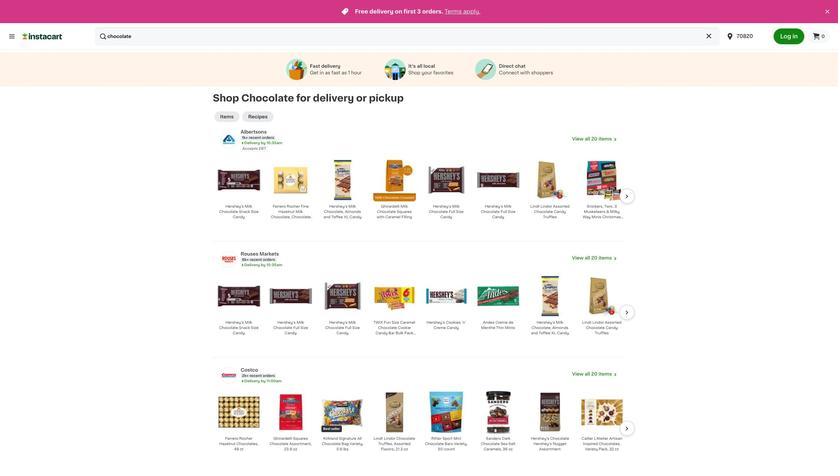 Task type: vqa. For each thing, say whether or not it's contained in the screenshot.
Italian Parsley's Add
no



Task type: describe. For each thing, give the bounding box(es) containing it.
1 vertical spatial hershey's milk chocolate, almonds and toffee xl candy image
[[529, 275, 572, 317]]

ritter sport mini chocolate bars variety, 30-count image
[[425, 391, 468, 433]]

hershey's chocolate hershey's nugget assortment image
[[529, 391, 572, 433]]

lindt lindor chocolate truffles, assorted flavors, 21.2 oz image
[[374, 391, 416, 433]]

item carousel region for the albertsons show all 20 items element
[[207, 156, 635, 244]]

sanders dark chocolate sea salt caramels, 36 oz image
[[477, 391, 520, 433]]

ferrero rocher hazelnut chocolates, 48 ct image
[[218, 391, 260, 433]]

albertsons show all 20 items element
[[241, 129, 573, 135]]

rouses markets show all 20 items element
[[241, 251, 573, 257]]

item carousel region for costco show all 20 items element
[[207, 388, 635, 451]]

andes creme de menthe thin mints image
[[477, 275, 520, 317]]

twix fun size caramel chocolate cookie candy bar bulk pack pack of image
[[374, 275, 416, 317]]

limited time offer region
[[0, 0, 824, 23]]

instacart logo image
[[22, 32, 62, 40]]

hershey's milk chocolate snack size candy image for rouses markets show all 20 items element
[[218, 275, 260, 317]]

0 vertical spatial lindt lindor assorted chocolate candy truffles image
[[529, 159, 572, 201]]

snickers, twix, 3 musketeers & milky way minis christmas candy chocolate bar variety pack bulk candy image
[[581, 159, 624, 201]]

costco show all 20 items element
[[241, 367, 573, 373]]

0 horizontal spatial hershey's milk chocolate, almonds and toffee xl candy image
[[322, 159, 364, 201]]



Task type: locate. For each thing, give the bounding box(es) containing it.
3 item carousel region from the top
[[207, 388, 635, 451]]

hershey's milk chocolate, almonds and toffee xl candy image
[[322, 159, 364, 201], [529, 275, 572, 317]]

0 vertical spatial item carousel region
[[207, 156, 635, 244]]

0 vertical spatial hershey's milk chocolate snack size candy image
[[218, 159, 260, 201]]

2 vertical spatial item carousel region
[[207, 388, 635, 451]]

item carousel region for rouses markets show all 20 items element
[[207, 272, 635, 360]]

1 vertical spatial lindt lindor assorted chocolate candy truffles image
[[581, 275, 624, 317]]

1 horizontal spatial lindt lindor assorted chocolate candy truffles image
[[581, 275, 624, 317]]

kirkland signature all chocolate bag variety, 5.6 lbs image
[[322, 391, 364, 433]]

hershey's milk chocolate full size candy image
[[425, 159, 468, 201], [477, 159, 520, 201], [270, 275, 312, 317], [322, 275, 364, 317]]

item carousel region
[[207, 156, 635, 244], [207, 272, 635, 360], [207, 388, 635, 451]]

2 hershey's milk chocolate snack size candy image from the top
[[218, 275, 260, 317]]

ghirardelli milk chocolate squares with caramel filling image
[[374, 159, 416, 201]]

hershey's milk chocolate snack size candy image for the albertsons show all 20 items element
[[218, 159, 260, 201]]

ferrero rocher fine hazelnut milk chocolate, chocolate candy gift box image
[[270, 159, 312, 201]]

1 vertical spatial hershey's milk chocolate snack size candy image
[[218, 275, 260, 317]]

1 vertical spatial item carousel region
[[207, 272, 635, 360]]

Search field
[[95, 27, 720, 46]]

lindt lindor assorted chocolate candy truffles image
[[529, 159, 572, 201], [581, 275, 624, 317]]

ghirardelli squares chocolate assortment, 23.8 oz image
[[270, 391, 312, 433]]

None search field
[[95, 27, 720, 46]]

1 horizontal spatial hershey's milk chocolate, almonds and toffee xl candy image
[[529, 275, 572, 317]]

1 item carousel region from the top
[[207, 156, 635, 244]]

0 vertical spatial hershey's milk chocolate, almonds and toffee xl candy image
[[322, 159, 364, 201]]

hershey's milk chocolate snack size candy image
[[218, 159, 260, 201], [218, 275, 260, 317]]

1 hershey's milk chocolate snack size candy image from the top
[[218, 159, 260, 201]]

hershey's cookies 'n' creme candy image
[[425, 275, 468, 317]]

0 horizontal spatial lindt lindor assorted chocolate candy truffles image
[[529, 159, 572, 201]]

cailler l'atelier artisan inspired chocolates, variety pack, 32 ct image
[[581, 391, 624, 433]]

2 item carousel region from the top
[[207, 272, 635, 360]]



